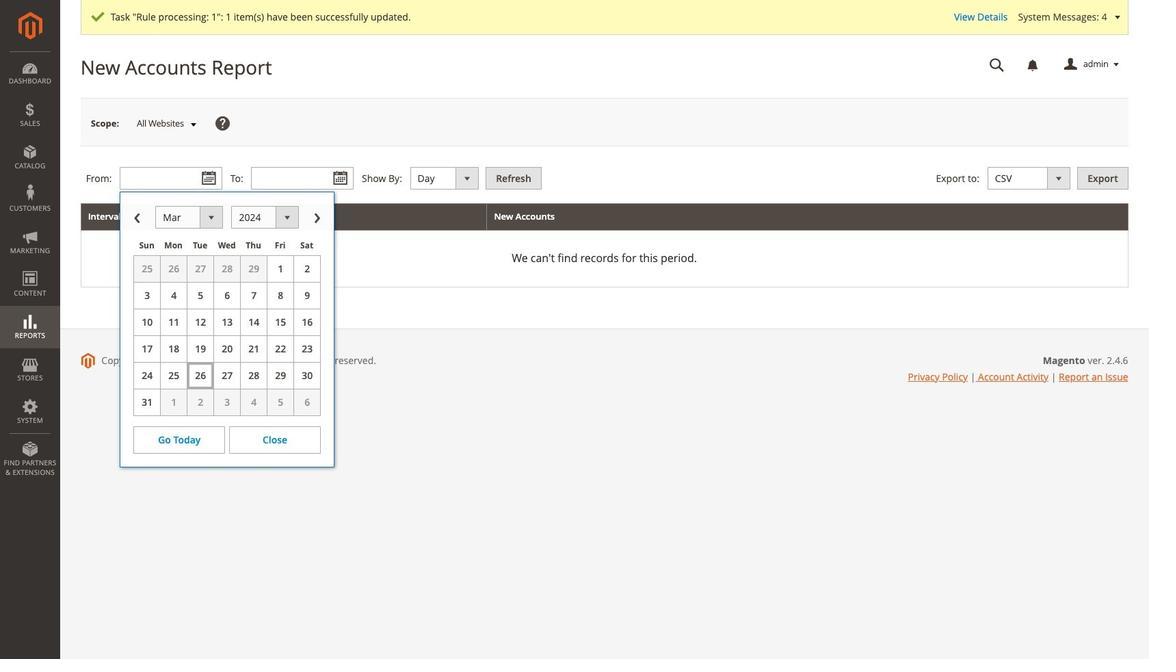 Task type: locate. For each thing, give the bounding box(es) containing it.
menu bar
[[0, 51, 60, 484]]

magento admin panel image
[[18, 12, 42, 40]]

None text field
[[981, 53, 1015, 77]]

None text field
[[120, 167, 223, 190], [251, 167, 354, 190], [120, 167, 223, 190], [251, 167, 354, 190]]



